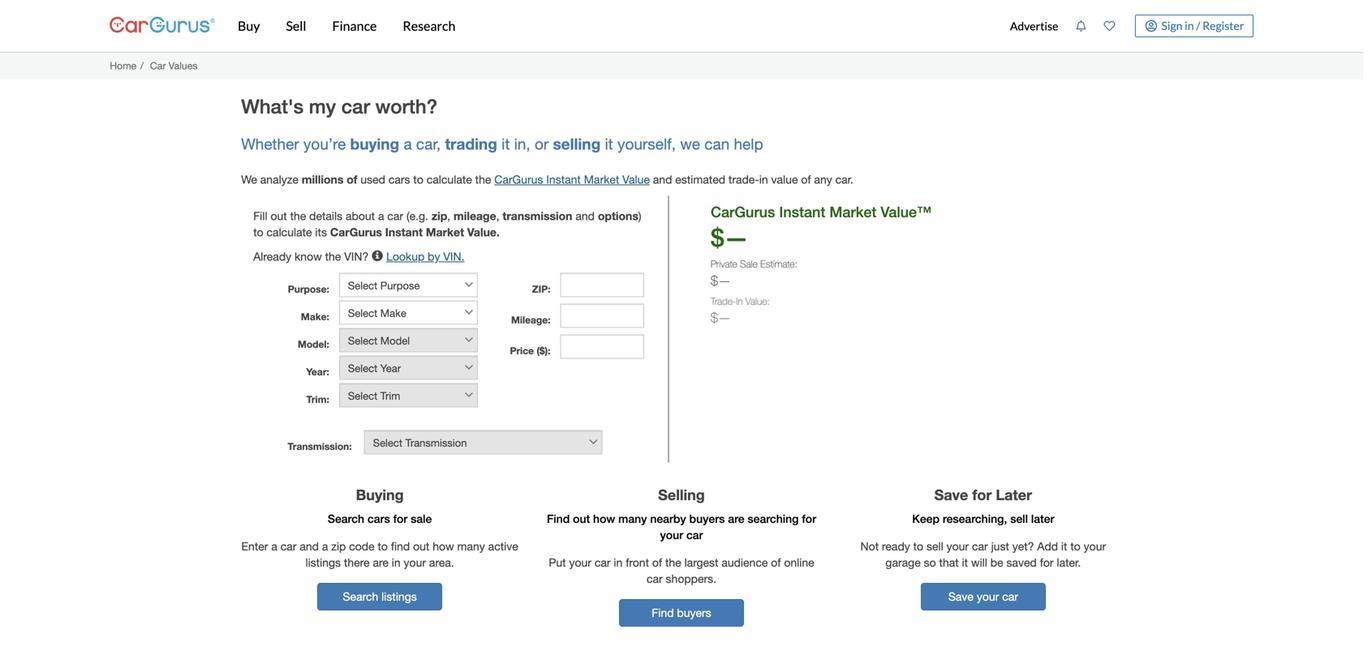 Task type: vqa. For each thing, say whether or not it's contained in the screenshot.
the leftmost the CarGurus
yes



Task type: describe. For each thing, give the bounding box(es) containing it.
trade-
[[729, 173, 760, 186]]

) to calculate its
[[253, 209, 642, 239]]

in inside put your car in front of the largest audience of online car shoppers.
[[614, 557, 623, 570]]

and for estimated
[[653, 173, 672, 186]]

whether you're buying a car, trading it in, or selling it yourself, we can help
[[241, 135, 764, 153]]

buyers inside find out how many nearby buyers are searching for your car
[[690, 513, 725, 526]]

we analyze millions of used cars to calculate the cargurus instant market value and estimated trade-in value of any car.
[[241, 173, 854, 186]]

for up 'keep researching, sell later'
[[973, 486, 992, 504]]

1 , from the left
[[447, 209, 451, 223]]

your inside put your car in front of the largest audience of online car shoppers.
[[569, 557, 592, 570]]

search listings
[[343, 591, 417, 604]]

online
[[784, 557, 815, 570]]

your inside find out how many nearby buyers are searching for your car
[[660, 529, 683, 542]]

a inside whether you're buying a car, trading it in, or selling it yourself, we can help
[[404, 135, 412, 153]]

mileage
[[454, 209, 496, 223]]

car right my
[[342, 94, 370, 118]]

yet?
[[1013, 540, 1034, 554]]

1 horizontal spatial sell
[[1011, 513, 1028, 526]]

calculate inside ) to calculate its
[[267, 226, 312, 239]]

vin?
[[344, 250, 369, 263]]

the left vin?
[[325, 250, 341, 263]]

shoppers.
[[666, 573, 717, 586]]

advertise link
[[1002, 3, 1067, 49]]

purpose:
[[288, 284, 329, 295]]

options
[[598, 209, 639, 223]]

whether
[[241, 135, 299, 153]]

analyze
[[260, 173, 299, 186]]

later
[[996, 486, 1033, 504]]

front
[[626, 557, 649, 570]]

we
[[680, 135, 700, 153]]

find
[[391, 540, 410, 554]]

put your car in front of the largest audience of online car shoppers.
[[549, 557, 815, 586]]

vin.
[[443, 250, 465, 263]]

save for later
[[935, 486, 1033, 504]]

buy
[[238, 18, 260, 34]]

your up that
[[947, 540, 969, 554]]

how inside the 'enter a car and a zip code to find out how many active listings there are in your area.'
[[433, 540, 454, 554]]

home
[[110, 60, 137, 72]]

out inside the 'enter a car and a zip code to find out how many active listings there are in your area.'
[[413, 540, 430, 554]]

save for save for later
[[935, 486, 969, 504]]

out for fill
[[271, 209, 287, 223]]

home link
[[110, 60, 137, 72]]

many inside find out how many nearby buyers are searching for your car
[[619, 513, 647, 526]]

put
[[549, 557, 566, 570]]

any
[[814, 173, 833, 186]]

search for search listings
[[343, 591, 378, 604]]

or
[[535, 135, 549, 153]]

what's
[[241, 94, 304, 118]]

2 $— from the top
[[711, 273, 731, 288]]

are inside find out how many nearby buyers are searching for your car
[[728, 513, 745, 526]]

1 $— from the top
[[711, 223, 749, 252]]

0 horizontal spatial /
[[140, 60, 144, 72]]

model:
[[298, 339, 329, 350]]

active
[[488, 540, 518, 554]]

car,
[[416, 135, 441, 153]]

open notifications image
[[1076, 20, 1087, 32]]

transmission:
[[288, 441, 352, 452]]

cargurus for value.
[[330, 226, 382, 239]]

the inside put your car in front of the largest audience of online car shoppers.
[[666, 557, 682, 570]]

private
[[711, 259, 738, 270]]

market for value™
[[830, 203, 877, 221]]

estimated
[[676, 173, 726, 186]]

buyers inside button
[[677, 607, 712, 620]]

it left "will"
[[962, 557, 968, 570]]

car left front
[[595, 557, 611, 570]]

value:
[[746, 296, 770, 307]]

about
[[346, 209, 375, 223]]

register
[[1203, 18, 1245, 32]]

already know the vin?
[[253, 250, 372, 263]]

used
[[361, 173, 386, 186]]

research button
[[390, 0, 469, 52]]

worth?
[[375, 94, 438, 118]]

it left in,
[[502, 135, 510, 153]]

will
[[972, 557, 988, 570]]

area.
[[429, 557, 454, 570]]

finance
[[332, 18, 377, 34]]

find for find out how many nearby buyers are searching for your car
[[547, 513, 570, 526]]

1 vertical spatial cars
[[368, 513, 390, 526]]

know
[[295, 250, 322, 263]]

(e.g.
[[407, 209, 429, 223]]

what's my car worth?
[[241, 94, 438, 118]]

keep researching, sell later
[[913, 513, 1055, 526]]

largest
[[685, 557, 719, 570]]

make:
[[301, 311, 329, 323]]

year:
[[306, 366, 329, 378]]

listings inside the 'enter a car and a zip code to find out how many active listings there are in your area.'
[[306, 557, 341, 570]]

not ready to sell your car just yet? add it to your garage so that it will be saved for later.
[[861, 540, 1106, 570]]

selling
[[553, 135, 601, 153]]

be
[[991, 557, 1004, 570]]

a right "enter" at the bottom left
[[271, 540, 277, 554]]

by
[[428, 250, 440, 263]]

value
[[772, 173, 798, 186]]

sell button
[[273, 0, 319, 52]]

buying
[[356, 486, 404, 504]]

value
[[623, 173, 650, 186]]

instant for value.
[[385, 226, 423, 239]]

car inside find out how many nearby buyers are searching for your car
[[687, 529, 703, 542]]

help
[[734, 135, 764, 153]]

car left (e.g.
[[387, 209, 403, 223]]

find for find buyers
[[652, 607, 674, 620]]

saved
[[1007, 557, 1037, 570]]

in,
[[514, 135, 531, 153]]

car.
[[836, 173, 854, 186]]

your inside the 'enter a car and a zip code to find out how many active listings there are in your area.'
[[404, 557, 426, 570]]

a left code
[[322, 540, 328, 554]]

and inside the 'enter a car and a zip code to find out how many active listings there are in your area.'
[[300, 540, 319, 554]]

sign in / register link
[[1135, 15, 1254, 37]]

info sign image
[[372, 251, 383, 262]]

lookup by vin.
[[386, 250, 465, 263]]

cargurus instant market value link
[[495, 173, 650, 186]]

of left online
[[771, 557, 781, 570]]

0 vertical spatial market
[[584, 173, 620, 186]]

find buyers
[[652, 607, 712, 620]]

values
[[169, 60, 198, 72]]

it right 'add'
[[1062, 540, 1068, 554]]

we
[[241, 173, 257, 186]]

enter
[[241, 540, 268, 554]]

cargurus logo homepage link image
[[110, 3, 215, 49]]

how inside find out how many nearby buyers are searching for your car
[[593, 513, 615, 526]]

just
[[992, 540, 1010, 554]]



Task type: locate. For each thing, give the bounding box(es) containing it.
zip:
[[532, 284, 551, 295]]

can
[[705, 135, 730, 153]]

/
[[1197, 18, 1201, 32], [140, 60, 144, 72]]

many inside the 'enter a car and a zip code to find out how many active listings there are in your area.'
[[457, 540, 485, 554]]

2 vertical spatial out
[[413, 540, 430, 554]]

1 vertical spatial many
[[457, 540, 485, 554]]

0 vertical spatial $—
[[711, 223, 749, 252]]

1 vertical spatial cargurus
[[711, 203, 775, 221]]

there
[[344, 557, 370, 570]]

/ inside menu
[[1197, 18, 1201, 32]]

2 horizontal spatial and
[[653, 173, 672, 186]]

cars down buying
[[368, 513, 390, 526]]

market down car.
[[830, 203, 877, 221]]

cars right used
[[389, 173, 410, 186]]

0 vertical spatial instant
[[547, 173, 581, 186]]

your right 'add'
[[1084, 540, 1106, 554]]

0 vertical spatial /
[[1197, 18, 1201, 32]]

0 vertical spatial search
[[328, 513, 364, 526]]

out for find
[[573, 513, 590, 526]]

search up code
[[328, 513, 364, 526]]

buy button
[[225, 0, 273, 52]]

2 vertical spatial market
[[426, 226, 464, 239]]

calculate up the fill out the details about a car (e.g. zip , mileage , transmission and options
[[427, 173, 472, 186]]

calculate up already
[[267, 226, 312, 239]]

for inside find out how many nearby buyers are searching for your car
[[802, 513, 817, 526]]

and for options
[[576, 209, 595, 223]]

later.
[[1057, 557, 1081, 570]]

and left options on the top left of the page
[[576, 209, 595, 223]]

1 vertical spatial how
[[433, 540, 454, 554]]

find inside button
[[652, 607, 674, 620]]

buyers down selling
[[690, 513, 725, 526]]

0 horizontal spatial and
[[300, 540, 319, 554]]

1 horizontal spatial are
[[728, 513, 745, 526]]

cargurus instant market value.
[[330, 226, 500, 239]]

1 vertical spatial save
[[949, 591, 974, 604]]

the
[[475, 173, 491, 186], [290, 209, 306, 223], [325, 250, 341, 263], [666, 557, 682, 570]]

2 , from the left
[[496, 209, 500, 223]]

your inside button
[[977, 591, 999, 604]]

millions
[[302, 173, 344, 186]]

many left 'nearby'
[[619, 513, 647, 526]]

sell up so
[[927, 540, 944, 554]]

0 vertical spatial calculate
[[427, 173, 472, 186]]

menu containing sign in / register
[[1002, 3, 1254, 49]]

saved cars image
[[1104, 20, 1116, 32]]

0 vertical spatial listings
[[306, 557, 341, 570]]

car down saved
[[1003, 591, 1019, 604]]

and left code
[[300, 540, 319, 554]]

, up "value."
[[496, 209, 500, 223]]

trim:
[[307, 394, 329, 405]]

0 vertical spatial sell
[[1011, 513, 1028, 526]]

your
[[660, 529, 683, 542], [947, 540, 969, 554], [1084, 540, 1106, 554], [404, 557, 426, 570], [569, 557, 592, 570], [977, 591, 999, 604]]

that
[[940, 557, 959, 570]]

you're
[[304, 135, 346, 153]]

zip right (e.g.
[[432, 209, 447, 223]]

$— down trade-
[[711, 310, 731, 326]]

0 horizontal spatial market
[[426, 226, 464, 239]]

0 vertical spatial save
[[935, 486, 969, 504]]

0 vertical spatial are
[[728, 513, 745, 526]]

0 vertical spatial how
[[593, 513, 615, 526]]

for right searching
[[802, 513, 817, 526]]

car down front
[[647, 573, 663, 586]]

to inside ) to calculate its
[[253, 226, 264, 239]]

details
[[309, 209, 343, 223]]

finance button
[[319, 0, 390, 52]]

instant down value
[[780, 203, 826, 221]]

2 horizontal spatial market
[[830, 203, 877, 221]]

Mileage: text field
[[560, 304, 644, 328]]

1 horizontal spatial instant
[[547, 173, 581, 186]]

2 vertical spatial and
[[300, 540, 319, 554]]

a left car,
[[404, 135, 412, 153]]

1 horizontal spatial how
[[593, 513, 615, 526]]

sale
[[411, 513, 432, 526]]

in right sign on the top right of the page
[[1185, 18, 1194, 32]]

code
[[349, 540, 375, 554]]

save inside button
[[949, 591, 974, 604]]

are right the "there"
[[373, 557, 389, 570]]

and
[[653, 173, 672, 186], [576, 209, 595, 223], [300, 540, 319, 554]]

find out how many nearby buyers are searching for your car
[[547, 513, 817, 542]]

1 vertical spatial $—
[[711, 273, 731, 288]]

cargurus down in,
[[495, 173, 543, 186]]

0 horizontal spatial listings
[[306, 557, 341, 570]]

0 horizontal spatial cargurus
[[330, 226, 382, 239]]

1 horizontal spatial cargurus
[[495, 173, 543, 186]]

0 horizontal spatial out
[[271, 209, 287, 223]]

sell left later on the right bottom of page
[[1011, 513, 1028, 526]]

0 horizontal spatial zip
[[331, 540, 346, 554]]

menu
[[1002, 3, 1254, 49]]

find buyers button
[[619, 600, 744, 628]]

1 vertical spatial buyers
[[677, 607, 712, 620]]

car up "will"
[[972, 540, 988, 554]]

menu bar containing buy
[[215, 0, 1002, 52]]

buyers
[[690, 513, 725, 526], [677, 607, 712, 620]]

zip
[[432, 209, 447, 223], [331, 540, 346, 554]]

buying
[[350, 135, 399, 153]]

your down "will"
[[977, 591, 999, 604]]

save your car button
[[921, 584, 1046, 611]]

1 vertical spatial /
[[140, 60, 144, 72]]

instant down selling
[[547, 173, 581, 186]]

instant
[[547, 173, 581, 186], [780, 203, 826, 221], [385, 226, 423, 239]]

0 horizontal spatial calculate
[[267, 226, 312, 239]]

1 vertical spatial and
[[576, 209, 595, 223]]

so
[[924, 557, 936, 570]]

2 vertical spatial cargurus
[[330, 226, 382, 239]]

of right front
[[653, 557, 662, 570]]

nearby
[[650, 513, 686, 526]]

of left any
[[801, 173, 811, 186]]

for
[[973, 486, 992, 504], [393, 513, 408, 526], [802, 513, 817, 526], [1040, 557, 1054, 570]]

listings left the "there"
[[306, 557, 341, 570]]

lookup
[[386, 250, 425, 263]]

price ($):
[[510, 345, 551, 357]]

car inside the 'enter a car and a zip code to find out how many active listings there are in your area.'
[[281, 540, 297, 554]]

keep
[[913, 513, 940, 526]]

1 horizontal spatial and
[[576, 209, 595, 223]]

market down the fill out the details about a car (e.g. zip , mileage , transmission and options
[[426, 226, 464, 239]]

the up shoppers.
[[666, 557, 682, 570]]

1 horizontal spatial market
[[584, 173, 620, 186]]

$—
[[711, 223, 749, 252], [711, 273, 731, 288], [711, 310, 731, 326]]

to up garage
[[914, 540, 924, 554]]

, left mileage
[[447, 209, 451, 223]]

ZIP: text field
[[560, 273, 644, 297]]

value.
[[467, 226, 500, 239]]

for down 'add'
[[1040, 557, 1054, 570]]

menu bar
[[215, 0, 1002, 52]]

cars
[[389, 173, 410, 186], [368, 513, 390, 526]]

/ left register
[[1197, 18, 1201, 32]]

find down shoppers.
[[652, 607, 674, 620]]

price
[[510, 345, 534, 357]]

searching
[[748, 513, 799, 526]]

a right about
[[378, 209, 384, 223]]

it right selling
[[605, 135, 613, 153]]

to left find
[[378, 540, 388, 554]]

car inside "not ready to sell your car just yet? add it to your garage so that it will be saved for later."
[[972, 540, 988, 554]]

calculate
[[427, 173, 472, 186], [267, 226, 312, 239]]

of
[[347, 173, 358, 186], [801, 173, 811, 186], [653, 557, 662, 570], [771, 557, 781, 570]]

1 horizontal spatial find
[[652, 607, 674, 620]]

to down fill
[[253, 226, 264, 239]]

the down trading
[[475, 173, 491, 186]]

are left searching
[[728, 513, 745, 526]]

in down find
[[392, 557, 401, 570]]

sign
[[1162, 18, 1183, 32]]

save up researching, on the right bottom
[[935, 486, 969, 504]]

car up "largest"
[[687, 529, 703, 542]]

zip left code
[[331, 540, 346, 554]]

cargurus logo homepage link link
[[110, 3, 215, 49]]

find up put
[[547, 513, 570, 526]]

zip inside the 'enter a car and a zip code to find out how many active listings there are in your area.'
[[331, 540, 346, 554]]

cargurus down about
[[330, 226, 382, 239]]

market for value.
[[426, 226, 464, 239]]

out
[[271, 209, 287, 223], [573, 513, 590, 526], [413, 540, 430, 554]]

Price ($): text field
[[560, 335, 644, 359]]

add
[[1038, 540, 1058, 554]]

sign in / register
[[1162, 18, 1245, 32]]

sell
[[1011, 513, 1028, 526], [927, 540, 944, 554]]

your down 'nearby'
[[660, 529, 683, 542]]

of left used
[[347, 173, 358, 186]]

instant down (e.g.
[[385, 226, 423, 239]]

1 horizontal spatial /
[[1197, 18, 1201, 32]]

0 horizontal spatial are
[[373, 557, 389, 570]]

1 vertical spatial find
[[652, 607, 674, 620]]

your right put
[[569, 557, 592, 570]]

for left sale
[[393, 513, 408, 526]]

how up area.
[[433, 540, 454, 554]]

audience
[[722, 557, 768, 570]]

0 vertical spatial cars
[[389, 173, 410, 186]]

advertise
[[1010, 19, 1059, 33]]

in inside the 'enter a car and a zip code to find out how many active listings there are in your area.'
[[392, 557, 401, 570]]

1 horizontal spatial listings
[[382, 591, 417, 604]]

instant for value™
[[780, 203, 826, 221]]

0 vertical spatial find
[[547, 513, 570, 526]]

cargurus for value™
[[711, 203, 775, 221]]

3 $— from the top
[[711, 310, 731, 326]]

fill out the details about a car (e.g. zip , mileage , transmission and options
[[253, 209, 639, 223]]

car inside button
[[1003, 591, 1019, 604]]

ready
[[882, 540, 911, 554]]

search listings button
[[317, 584, 442, 611]]

are inside the 'enter a car and a zip code to find out how many active listings there are in your area.'
[[373, 557, 389, 570]]

transmission
[[503, 209, 573, 223]]

cargurus
[[495, 173, 543, 186], [711, 203, 775, 221], [330, 226, 382, 239]]

to inside the 'enter a car and a zip code to find out how many active listings there are in your area.'
[[378, 540, 388, 554]]

1 vertical spatial listings
[[382, 591, 417, 604]]

listings inside button
[[382, 591, 417, 604]]

my
[[309, 94, 336, 118]]

0 vertical spatial many
[[619, 513, 647, 526]]

1 vertical spatial zip
[[331, 540, 346, 554]]

1 vertical spatial are
[[373, 557, 389, 570]]

mileage:
[[511, 314, 551, 326]]

0 vertical spatial zip
[[432, 209, 447, 223]]

1 horizontal spatial zip
[[432, 209, 447, 223]]

sell inside "not ready to sell your car just yet? add it to your garage so that it will be saved for later."
[[927, 540, 944, 554]]

1 vertical spatial instant
[[780, 203, 826, 221]]

2 vertical spatial $—
[[711, 310, 731, 326]]

research
[[403, 18, 456, 34]]

selling
[[658, 486, 705, 504]]

it
[[502, 135, 510, 153], [605, 135, 613, 153], [1062, 540, 1068, 554], [962, 557, 968, 570]]

1 horizontal spatial out
[[413, 540, 430, 554]]

many left active
[[457, 540, 485, 554]]

listings down the 'enter a car and a zip code to find out how many active listings there are in your area.'
[[382, 591, 417, 604]]

1 vertical spatial sell
[[927, 540, 944, 554]]

/ left the car
[[140, 60, 144, 72]]

search inside button
[[343, 591, 378, 604]]

user icon image
[[1146, 20, 1158, 32]]

find inside find out how many nearby buyers are searching for your car
[[547, 513, 570, 526]]

0 horizontal spatial ,
[[447, 209, 451, 223]]

cargurus down trade-
[[711, 203, 775, 221]]

out inside find out how many nearby buyers are searching for your car
[[573, 513, 590, 526]]

0 vertical spatial and
[[653, 173, 672, 186]]

0 horizontal spatial instant
[[385, 226, 423, 239]]

already
[[253, 250, 291, 263]]

and right value at top
[[653, 173, 672, 186]]

buyers down shoppers.
[[677, 607, 712, 620]]

0 horizontal spatial many
[[457, 540, 485, 554]]

researching,
[[943, 513, 1008, 526]]

1 vertical spatial market
[[830, 203, 877, 221]]

fill
[[253, 209, 268, 223]]

2 vertical spatial instant
[[385, 226, 423, 239]]

are
[[728, 513, 745, 526], [373, 557, 389, 570]]

to up (e.g.
[[413, 173, 424, 186]]

0 horizontal spatial how
[[433, 540, 454, 554]]

how left 'nearby'
[[593, 513, 615, 526]]

save for save your car
[[949, 591, 974, 604]]

0 vertical spatial out
[[271, 209, 287, 223]]

market left value at top
[[584, 173, 620, 186]]

car
[[150, 60, 166, 72]]

1 horizontal spatial calculate
[[427, 173, 472, 186]]

0 horizontal spatial find
[[547, 513, 570, 526]]

0 vertical spatial buyers
[[690, 513, 725, 526]]

cargurus inside cargurus instant market value™ $— private sale estimate: $— trade-in value: $—
[[711, 203, 775, 221]]

search for search cars for sale
[[328, 513, 364, 526]]

2 horizontal spatial out
[[573, 513, 590, 526]]

the left "details" at the top of the page
[[290, 209, 306, 223]]

to
[[413, 173, 424, 186], [253, 226, 264, 239], [378, 540, 388, 554], [914, 540, 924, 554], [1071, 540, 1081, 554]]

$— down the private
[[711, 273, 731, 288]]

2 horizontal spatial instant
[[780, 203, 826, 221]]

0 horizontal spatial sell
[[927, 540, 944, 554]]

1 vertical spatial calculate
[[267, 226, 312, 239]]

0 vertical spatial cargurus
[[495, 173, 543, 186]]

1 horizontal spatial ,
[[496, 209, 500, 223]]

1 vertical spatial search
[[343, 591, 378, 604]]

1 vertical spatial out
[[573, 513, 590, 526]]

search down the "there"
[[343, 591, 378, 604]]

$— up the private
[[711, 223, 749, 252]]

later
[[1032, 513, 1055, 526]]

yourself,
[[618, 135, 676, 153]]

market inside cargurus instant market value™ $— private sale estimate: $— trade-in value: $—
[[830, 203, 877, 221]]

for inside "not ready to sell your car just yet? add it to your garage so that it will be saved for later."
[[1040, 557, 1054, 570]]

sell
[[286, 18, 306, 34]]

2 horizontal spatial cargurus
[[711, 203, 775, 221]]

home / car values
[[110, 60, 198, 72]]

its
[[315, 226, 327, 239]]

save down that
[[949, 591, 974, 604]]

car
[[342, 94, 370, 118], [387, 209, 403, 223], [687, 529, 703, 542], [281, 540, 297, 554], [972, 540, 988, 554], [595, 557, 611, 570], [647, 573, 663, 586], [1003, 591, 1019, 604]]

your down find
[[404, 557, 426, 570]]

many
[[619, 513, 647, 526], [457, 540, 485, 554]]

)
[[639, 209, 642, 223]]

trading
[[445, 135, 497, 153]]

car right "enter" at the bottom left
[[281, 540, 297, 554]]

1 horizontal spatial many
[[619, 513, 647, 526]]

in left value
[[760, 173, 768, 186]]

to up the 'later.'
[[1071, 540, 1081, 554]]

instant inside cargurus instant market value™ $— private sale estimate: $— trade-in value: $—
[[780, 203, 826, 221]]

in inside sign in / register link
[[1185, 18, 1194, 32]]

trade-
[[711, 296, 736, 307]]

in left front
[[614, 557, 623, 570]]



